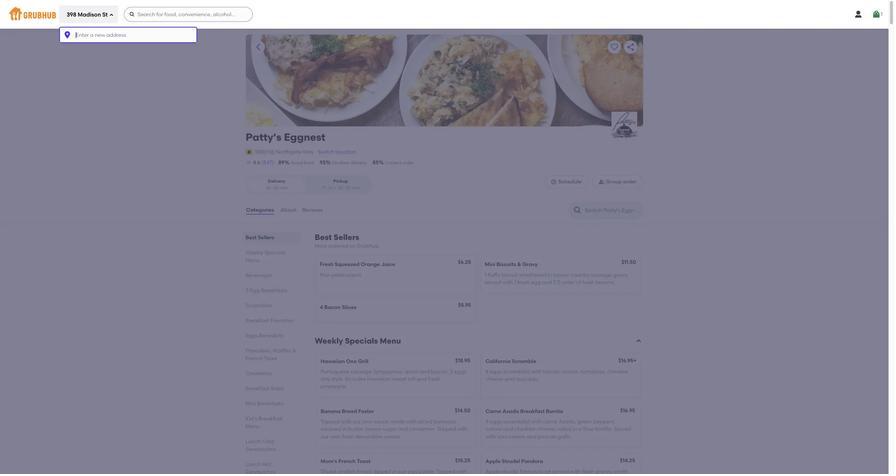 Task type: describe. For each thing, give the bounding box(es) containing it.
main navigation navigation
[[0, 0, 894, 475]]

mini breakfasts tab
[[246, 400, 297, 408]]

subscription pass image
[[246, 149, 253, 155]]

savory
[[553, 272, 569, 278]]

3 inside tab
[[246, 288, 249, 294]]

breakfast inside kid's breakfast menu
[[258, 416, 282, 422]]

omelettes tab
[[246, 370, 297, 378]]

group order button
[[592, 176, 643, 189]]

about
[[280, 207, 296, 213]]

with down onions
[[486, 434, 496, 440]]

tortilla.
[[595, 427, 613, 433]]

sauce
[[374, 419, 389, 425]]

option group containing delivery 35–50 min
[[246, 176, 372, 194]]

and inside 1 fluffy biscuit smothered in savory country sausage gravy, served with 1 fresh egg and 1/2 order of hash browns.
[[542, 280, 552, 286]]

35–50
[[266, 185, 279, 190]]

save this restaurant button
[[608, 40, 621, 54]]

eggnest
[[284, 131, 325, 144]]

switch location
[[318, 149, 356, 155]]

caret left icon image
[[254, 43, 263, 52]]

flour
[[583, 427, 594, 433]]

on
[[332, 160, 338, 166]]

fluffy
[[488, 272, 500, 278]]

brown
[[366, 427, 381, 433]]

time
[[339, 160, 349, 166]]

& for waffles
[[292, 348, 296, 354]]

served
[[614, 427, 631, 433]]

devonshire
[[355, 434, 383, 440]]

on
[[349, 243, 356, 249]]

cinnamon.
[[409, 427, 436, 433]]

patty's eggnest
[[246, 131, 325, 144]]

85
[[373, 160, 379, 166]]

mini for mini biscuits & gravy
[[485, 262, 495, 268]]

delivery
[[268, 179, 285, 184]]

with up cinnamon.
[[406, 419, 417, 425]]

style.
[[331, 376, 344, 383]]

scrambled for cheddar
[[503, 419, 530, 425]]

1 vertical spatial topped
[[437, 427, 456, 433]]

switch location button
[[317, 148, 356, 156]]

1 horizontal spatial french
[[338, 459, 356, 465]]

onions
[[486, 427, 502, 433]]

location
[[335, 149, 356, 155]]

bacon
[[324, 305, 341, 311]]

mini for mini breakfasts
[[246, 401, 256, 407]]

proceed to check
[[851, 165, 894, 172]]

svg image right st
[[109, 13, 114, 17]]

menu inside button
[[380, 337, 401, 346]]

french inside pancakes, waffles & french toast
[[246, 356, 263, 362]]

scrambled for avocado.
[[503, 369, 530, 375]]

switch
[[318, 149, 334, 155]]

strudel
[[502, 459, 520, 465]]

ono
[[346, 359, 357, 365]]

and left the pico at the right bottom of page
[[527, 434, 537, 440]]

and right roll
[[417, 376, 427, 383]]

gravy,
[[613, 272, 629, 278]]

cream
[[509, 434, 525, 440]]

apple
[[486, 459, 501, 465]]

breakfast favorites tab
[[246, 317, 297, 325]]

(547)
[[262, 160, 274, 166]]

patty's eggnest logo image
[[611, 112, 637, 138]]

carne asada breakfast burrito
[[486, 409, 563, 415]]

gravy
[[522, 262, 538, 268]]

svg image for schedule
[[551, 179, 557, 185]]

1000
[[255, 149, 266, 155]]

kid's breakfast menu tab
[[246, 415, 297, 431]]

min inside delivery 35–50 min
[[280, 185, 288, 190]]

0 vertical spatial topped
[[321, 419, 340, 425]]

omelettes
[[246, 371, 272, 377]]

cream.
[[384, 434, 401, 440]]

sandwiches for cold
[[246, 447, 276, 453]]

lunch for lunch cold sandwiches
[[246, 439, 261, 445]]

served
[[485, 280, 501, 286]]

kid's
[[246, 416, 257, 422]]

with down banana bread foster
[[341, 419, 351, 425]]

any
[[321, 376, 330, 383]]

pineapple.
[[321, 384, 347, 390]]

weekly inside weekly specials menu tab
[[246, 250, 263, 256]]

with inside 1 fluffy biscuit smothered in savory country sausage gravy, served with 1 fresh egg and 1/2 order of hash browns.
[[503, 280, 513, 286]]

pancakes,
[[246, 348, 271, 354]]

1 horizontal spatial 1
[[514, 280, 516, 286]]

reviews
[[302, 207, 323, 213]]

$16.95 for $16.95
[[620, 408, 635, 414]]

1/2
[[553, 280, 560, 286]]

eggs inside the portuguese sausage, longganisa, spam and bacon. 3 eggs any style. includes hawaiian sweet roll and fresh pineapple.
[[454, 369, 466, 375]]

pandora
[[521, 459, 543, 465]]

svg image for 1
[[872, 10, 881, 19]]

bread
[[342, 409, 357, 415]]

min inside pickup 7.1 mi • 20–30 min
[[352, 185, 360, 190]]

pico
[[538, 434, 549, 440]]

89
[[278, 160, 285, 166]]

4 for 4 bacon slices
[[320, 305, 323, 311]]

cheese,
[[537, 427, 556, 433]]

scramble
[[512, 359, 536, 365]]

398
[[67, 11, 76, 18]]

bacon.
[[431, 369, 449, 375]]

rolled
[[557, 427, 571, 433]]

4.6
[[253, 160, 260, 166]]

share icon image
[[626, 43, 635, 52]]

specials inside button
[[345, 337, 378, 346]]

$6.25
[[458, 260, 471, 266]]

cheddar inside 4 eggs scrambled with bacon, onions, tomatoes, cheddar cheese and avocado.
[[607, 369, 629, 375]]

0 vertical spatial own
[[362, 419, 373, 425]]

smothered
[[519, 272, 546, 278]]

hash
[[582, 280, 595, 286]]

$11.50
[[622, 260, 636, 266]]

1 for 1 fluffy biscuit smothered in savory country sausage gravy, served with 1 fresh egg and 1/2 order of hash browns.
[[485, 272, 487, 278]]

gallo.
[[558, 434, 571, 440]]

svg image left 1 "button"
[[854, 10, 863, 19]]

lunch hot sandwiches tab
[[246, 461, 297, 475]]

best sellers tab
[[246, 234, 297, 242]]

a
[[578, 427, 582, 433]]

best sellers most ordered on grubhub
[[315, 233, 379, 249]]

longganisa,
[[374, 369, 403, 375]]

waffles
[[272, 348, 291, 354]]

3 egg breakfasts
[[246, 288, 287, 294]]

squeezed
[[335, 262, 360, 268]]

eggs
[[246, 333, 258, 339]]

non pasteurized
[[320, 272, 361, 278]]

pickup 7.1 mi • 20–30 min
[[322, 179, 360, 190]]

california scramble
[[486, 359, 536, 365]]

$14.25
[[620, 458, 635, 464]]

pickup
[[333, 179, 348, 184]]

cheddar inside 4 eggs scrambled with carne asada, green peppers, onions and cheddar cheese, rolled in a flour tortilla. served with sour cream and pico de gallo.
[[514, 427, 536, 433]]

grubhub
[[357, 243, 379, 249]]

20–30
[[338, 185, 351, 190]]

roll
[[408, 376, 416, 383]]

$16.95 +
[[618, 358, 637, 364]]

cheese
[[486, 376, 503, 383]]



Task type: locate. For each thing, give the bounding box(es) containing it.
our up butter,
[[353, 419, 361, 425]]

sandwiches down cold
[[246, 447, 276, 453]]

scrambled down california scramble
[[503, 369, 530, 375]]

0 horizontal spatial mini
[[246, 401, 256, 407]]

fresh down smothered
[[517, 280, 530, 286]]

eggs inside 4 eggs scrambled with carne asada, green peppers, onions and cheddar cheese, rolled in a flour tortilla. served with sour cream and pico de gallo.
[[490, 419, 502, 425]]

0 vertical spatial $16.95
[[618, 358, 633, 364]]

weekly specials menu tab
[[246, 249, 297, 265]]

4 up onions
[[486, 419, 489, 425]]

tomatoes,
[[581, 369, 606, 375]]

0 vertical spatial cheddar
[[607, 369, 629, 375]]

grill
[[358, 359, 368, 365]]

sellers up weekly specials menu tab
[[258, 235, 274, 241]]

in inside 4 eggs scrambled with carne asada, green peppers, onions and cheddar cheese, rolled in a flour tortilla. served with sour cream and pico de gallo.
[[573, 427, 577, 433]]

de
[[550, 434, 557, 440]]

toast inside pancakes, waffles & french toast
[[264, 356, 277, 362]]

mini biscuits & gravy
[[485, 262, 538, 268]]

0 vertical spatial weekly specials menu
[[246, 250, 286, 264]]

order inside 1 fluffy biscuit smothered in savory country sausage gravy, served with 1 fresh egg and 1/2 order of hash browns.
[[562, 280, 575, 286]]

topped with our own sauce made with sliced bananas, sauteed in butter, brown sugar and cinnamon. topped with our own fresh devonshire cream.
[[321, 419, 468, 440]]

sausage,
[[350, 369, 373, 375]]

0 vertical spatial menu
[[246, 258, 259, 264]]

best for best sellers
[[246, 235, 257, 241]]

1 vertical spatial our
[[321, 434, 329, 440]]

sides
[[271, 386, 284, 392]]

& for biscuits
[[517, 262, 521, 268]]

2 vertical spatial menu
[[246, 424, 259, 430]]

in inside 1 fluffy biscuit smothered in savory country sausage gravy, served with 1 fresh egg and 1/2 order of hash browns.
[[547, 272, 552, 278]]

1 min from the left
[[280, 185, 288, 190]]

1 horizontal spatial &
[[517, 262, 521, 268]]

1
[[881, 11, 883, 17], [485, 272, 487, 278], [514, 280, 516, 286]]

1 horizontal spatial 3
[[450, 369, 453, 375]]

topped up the sauteed
[[321, 419, 340, 425]]

$14.50
[[455, 408, 470, 414]]

1 horizontal spatial toast
[[357, 459, 371, 465]]

and inside topped with our own sauce made with sliced bananas, sauteed in butter, brown sugar and cinnamon. topped with our own fresh devonshire cream.
[[398, 427, 408, 433]]

2 vertical spatial order
[[562, 280, 575, 286]]

delivery 35–50 min
[[266, 179, 288, 190]]

weekly
[[246, 250, 263, 256], [315, 337, 343, 346]]

Enter a new address search field
[[59, 27, 197, 43]]

specials inside weekly specials menu
[[265, 250, 286, 256]]

1 for 1
[[881, 11, 883, 17]]

0 vertical spatial weekly
[[246, 250, 263, 256]]

4 eggs scrambled with bacon, onions, tomatoes, cheddar cheese and avocado.
[[486, 369, 629, 383]]

portuguese
[[321, 369, 349, 375]]

eggs benedicts tab
[[246, 332, 297, 340]]

4 inside 4 eggs scrambled with bacon, onions, tomatoes, cheddar cheese and avocado.
[[486, 369, 489, 375]]

0 vertical spatial french
[[246, 356, 263, 362]]

scrambled inside 4 eggs scrambled with bacon, onions, tomatoes, cheddar cheese and avocado.
[[503, 369, 530, 375]]

specials down best sellers tab
[[265, 250, 286, 256]]

cheddar
[[607, 369, 629, 375], [514, 427, 536, 433]]

1 horizontal spatial specials
[[345, 337, 378, 346]]

lunch cold sandwiches tab
[[246, 438, 297, 454]]

sellers for best sellers
[[258, 235, 274, 241]]

1 vertical spatial 4
[[486, 369, 489, 375]]

with down bananas,
[[457, 427, 468, 433]]

toast down waffles
[[264, 356, 277, 362]]

good
[[291, 160, 303, 166]]

breakfast favorites
[[246, 318, 293, 324]]

1 horizontal spatial weekly
[[315, 337, 343, 346]]

1 vertical spatial menu
[[380, 337, 401, 346]]

1 inside "button"
[[881, 11, 883, 17]]

fresh
[[320, 262, 334, 268]]

0 horizontal spatial hawaiian
[[321, 359, 345, 365]]

slices
[[342, 305, 357, 311]]

california
[[486, 359, 511, 365]]

0 horizontal spatial order
[[403, 160, 414, 166]]

0 horizontal spatial best
[[246, 235, 257, 241]]

2 horizontal spatial in
[[573, 427, 577, 433]]

order right group
[[623, 179, 637, 185]]

order down savory
[[562, 280, 575, 286]]

1 vertical spatial scrambled
[[503, 419, 530, 425]]

beverages tab
[[246, 272, 297, 280]]

sandwiches inside tab
[[246, 447, 276, 453]]

mini up kid's
[[246, 401, 256, 407]]

2 horizontal spatial svg image
[[872, 10, 881, 19]]

$5.95
[[458, 303, 471, 309]]

breakfasts down the breakfast sides tab
[[257, 401, 283, 407]]

fresh inside 1 fluffy biscuit smothered in savory country sausage gravy, served with 1 fresh egg and 1/2 order of hash browns.
[[517, 280, 530, 286]]

breakfast down mini breakfasts tab
[[258, 416, 282, 422]]

to
[[873, 165, 879, 172]]

pancakes, waffles & french toast tab
[[246, 347, 297, 363]]

eggs up onions
[[490, 419, 502, 425]]

hawaiian up portuguese
[[321, 359, 345, 365]]

lunch for lunch hot sandwiches
[[246, 462, 261, 468]]

proceed to check button
[[828, 162, 894, 175]]

breakfast inside tab
[[246, 386, 269, 392]]

breakfast up carne
[[520, 409, 545, 415]]

lunch inside lunch hot sandwiches
[[246, 462, 261, 468]]

bananas,
[[434, 419, 457, 425]]

$16.95 for $16.95 +
[[618, 358, 633, 364]]

0 vertical spatial fresh
[[517, 280, 530, 286]]

weekly specials menu button
[[313, 336, 643, 346]]

•
[[334, 185, 336, 190]]

fresh inside topped with our own sauce made with sliced bananas, sauteed in butter, brown sugar and cinnamon. topped with our own fresh devonshire cream.
[[342, 434, 354, 440]]

eggs up cheese
[[490, 369, 502, 375]]

in left savory
[[547, 272, 552, 278]]

own up brown
[[362, 419, 373, 425]]

breakfast sides
[[246, 386, 284, 392]]

0 horizontal spatial own
[[330, 434, 341, 440]]

option group
[[246, 176, 372, 194]]

2 vertical spatial 4
[[486, 419, 489, 425]]

1 vertical spatial order
[[623, 179, 637, 185]]

order inside button
[[623, 179, 637, 185]]

in left 'a'
[[573, 427, 577, 433]]

scrambles tab
[[246, 302, 297, 310]]

1 vertical spatial sandwiches
[[246, 470, 276, 475]]

pasteurized
[[332, 272, 361, 278]]

banana
[[321, 409, 341, 415]]

people icon image
[[599, 179, 605, 185]]

menu for weekly specials menu tab
[[246, 258, 259, 264]]

1 horizontal spatial sellers
[[334, 233, 359, 242]]

svg image left 4.6 in the left of the page
[[246, 159, 252, 165]]

1 horizontal spatial own
[[362, 419, 373, 425]]

3 right bacon.
[[450, 369, 453, 375]]

ne
[[267, 149, 274, 155]]

sweet
[[392, 376, 407, 383]]

0 horizontal spatial 3
[[246, 288, 249, 294]]

in left butter,
[[342, 427, 347, 433]]

breakfast inside breakfast favorites tab
[[246, 318, 269, 324]]

favorites
[[271, 318, 293, 324]]

1 vertical spatial french
[[338, 459, 356, 465]]

0 horizontal spatial weekly
[[246, 250, 263, 256]]

eggs for $14.50
[[490, 419, 502, 425]]

0 vertical spatial lunch
[[246, 439, 261, 445]]

best inside tab
[[246, 235, 257, 241]]

0 horizontal spatial 1
[[485, 272, 487, 278]]

0 vertical spatial 4
[[320, 305, 323, 311]]

breakfast sides tab
[[246, 385, 297, 393]]

lunch left hot at the bottom of page
[[246, 462, 261, 468]]

sellers up on
[[334, 233, 359, 242]]

4 inside 4 eggs scrambled with carne asada, green peppers, onions and cheddar cheese, rolled in a flour tortilla. served with sour cream and pico de gallo.
[[486, 419, 489, 425]]

sour
[[497, 434, 508, 440]]

scrambles
[[246, 303, 272, 309]]

our down the sauteed
[[321, 434, 329, 440]]

and left 1/2
[[542, 280, 552, 286]]

bacon,
[[543, 369, 560, 375]]

reviews button
[[302, 197, 323, 224]]

topped down bananas,
[[437, 427, 456, 433]]

0 vertical spatial 3
[[246, 288, 249, 294]]

1 vertical spatial weekly specials menu
[[315, 337, 401, 346]]

in inside topped with our own sauce made with sliced bananas, sauteed in butter, brown sugar and cinnamon. topped with our own fresh devonshire cream.
[[342, 427, 347, 433]]

specials up the grill
[[345, 337, 378, 346]]

sausage
[[591, 272, 612, 278]]

and inside 4 eggs scrambled with bacon, onions, tomatoes, cheddar cheese and avocado.
[[505, 376, 515, 383]]

eggs down $18.95 at the bottom right
[[454, 369, 466, 375]]

cheddar up cream
[[514, 427, 536, 433]]

& right waffles
[[292, 348, 296, 354]]

0 vertical spatial mini
[[485, 262, 495, 268]]

1 horizontal spatial best
[[315, 233, 332, 242]]

menu up longganisa,
[[380, 337, 401, 346]]

butter,
[[348, 427, 364, 433]]

4 for 4 eggs scrambled with carne asada, green peppers, onions and cheddar cheese, rolled in a flour tortilla. served with sour cream and pico de gallo.
[[486, 419, 489, 425]]

0 vertical spatial toast
[[264, 356, 277, 362]]

2 sandwiches from the top
[[246, 470, 276, 475]]

proceed
[[851, 165, 872, 172]]

0 horizontal spatial french
[[246, 356, 263, 362]]

and down made
[[398, 427, 408, 433]]

order for correct order
[[403, 160, 414, 166]]

1 vertical spatial &
[[292, 348, 296, 354]]

0 vertical spatial our
[[353, 419, 361, 425]]

$16.95
[[618, 358, 633, 364], [620, 408, 635, 414]]

hawaiian down longganisa,
[[367, 376, 391, 383]]

1 horizontal spatial mini
[[485, 262, 495, 268]]

breakfast down scrambles
[[246, 318, 269, 324]]

2 vertical spatial fresh
[[342, 434, 354, 440]]

with down the biscuit
[[503, 280, 513, 286]]

sellers for best sellers most ordered on grubhub
[[334, 233, 359, 242]]

search icon image
[[573, 206, 582, 215]]

sellers inside best sellers most ordered on grubhub
[[334, 233, 359, 242]]

browns.
[[596, 280, 615, 286]]

1 horizontal spatial hawaiian
[[367, 376, 391, 383]]

weekly specials menu down best sellers
[[246, 250, 286, 264]]

1 lunch from the top
[[246, 439, 261, 445]]

0 horizontal spatial specials
[[265, 250, 286, 256]]

egg
[[531, 280, 541, 286]]

0 vertical spatial sandwiches
[[246, 447, 276, 453]]

1 vertical spatial cheddar
[[514, 427, 536, 433]]

1 horizontal spatial in
[[547, 272, 552, 278]]

min right 20–30 on the top left of page
[[352, 185, 360, 190]]

3 left egg
[[246, 288, 249, 294]]

menu inside kid's breakfast menu
[[246, 424, 259, 430]]

0 horizontal spatial cheddar
[[514, 427, 536, 433]]

1 sandwiches from the top
[[246, 447, 276, 453]]

breakfast down omelettes
[[246, 386, 269, 392]]

1 horizontal spatial our
[[353, 419, 361, 425]]

fresh down butter,
[[342, 434, 354, 440]]

menu for kid's breakfast menu tab
[[246, 424, 259, 430]]

0 vertical spatial order
[[403, 160, 414, 166]]

mini breakfasts
[[246, 401, 283, 407]]

french down 'pancakes,'
[[246, 356, 263, 362]]

1 vertical spatial lunch
[[246, 462, 261, 468]]

svg image
[[854, 10, 863, 19], [109, 13, 114, 17], [63, 31, 72, 40], [246, 159, 252, 165]]

asada,
[[559, 419, 576, 425]]

1 horizontal spatial order
[[562, 280, 575, 286]]

1000 ne northgate way button
[[255, 148, 314, 156]]

correct
[[385, 160, 402, 166]]

scrambled inside 4 eggs scrambled with carne asada, green peppers, onions and cheddar cheese, rolled in a flour tortilla. served with sour cream and pico de gallo.
[[503, 419, 530, 425]]

4 for 4 eggs scrambled with bacon, onions, tomatoes, cheddar cheese and avocado.
[[486, 369, 489, 375]]

0 horizontal spatial svg image
[[129, 11, 135, 17]]

1 scrambled from the top
[[503, 369, 530, 375]]

0 vertical spatial &
[[517, 262, 521, 268]]

0 horizontal spatial our
[[321, 434, 329, 440]]

2 vertical spatial 1
[[514, 280, 516, 286]]

best for best sellers most ordered on grubhub
[[315, 233, 332, 242]]

beverages
[[246, 273, 272, 279]]

0 vertical spatial breakfasts
[[261, 288, 287, 294]]

lunch inside lunch cold sandwiches
[[246, 439, 261, 445]]

with inside 4 eggs scrambled with bacon, onions, tomatoes, cheddar cheese and avocado.
[[531, 369, 542, 375]]

mini up fluffy
[[485, 262, 495, 268]]

order for group order
[[623, 179, 637, 185]]

save this restaurant image
[[610, 43, 619, 52]]

1 horizontal spatial topped
[[437, 427, 456, 433]]

2 lunch from the top
[[246, 462, 261, 468]]

in
[[547, 272, 552, 278], [342, 427, 347, 433], [573, 427, 577, 433]]

fresh inside the portuguese sausage, longganisa, spam and bacon. 3 eggs any style. includes hawaiian sweet roll and fresh pineapple.
[[428, 376, 440, 383]]

0 vertical spatial specials
[[265, 250, 286, 256]]

weekly specials menu inside button
[[315, 337, 401, 346]]

sellers inside tab
[[258, 235, 274, 241]]

pancakes, waffles & french toast
[[246, 348, 296, 362]]

weekly inside "weekly specials menu" button
[[315, 337, 343, 346]]

93
[[320, 160, 326, 166]]

1 vertical spatial weekly
[[315, 337, 343, 346]]

Search Patty's Eggnest search field
[[584, 207, 640, 214]]

1 vertical spatial specials
[[345, 337, 378, 346]]

0 vertical spatial 1
[[881, 11, 883, 17]]

1 horizontal spatial weekly specials menu
[[315, 337, 401, 346]]

3 inside the portuguese sausage, longganisa, spam and bacon. 3 eggs any style. includes hawaiian sweet roll and fresh pineapple.
[[450, 369, 453, 375]]

spam
[[405, 369, 419, 375]]

and up sour
[[503, 427, 513, 433]]

1 horizontal spatial cheddar
[[607, 369, 629, 375]]

order
[[403, 160, 414, 166], [623, 179, 637, 185], [562, 280, 575, 286]]

peppers,
[[593, 419, 615, 425]]

with up the 'avocado.'
[[531, 369, 542, 375]]

sandwiches inside tab
[[246, 470, 276, 475]]

best up most
[[315, 233, 332, 242]]

mom's
[[321, 459, 337, 465]]

carne
[[543, 419, 558, 425]]

4 eggs scrambled with carne asada, green peppers, onions and cheddar cheese, rolled in a flour tortilla. served with sour cream and pico de gallo.
[[486, 419, 631, 440]]

schedule
[[558, 179, 582, 185]]

of
[[576, 280, 581, 286]]

0 horizontal spatial weekly specials menu
[[246, 250, 286, 264]]

order right correct
[[403, 160, 414, 166]]

fresh down bacon.
[[428, 376, 440, 383]]

toast down devonshire
[[357, 459, 371, 465]]

specials
[[265, 250, 286, 256], [345, 337, 378, 346]]

1000 ne northgate way
[[255, 149, 314, 155]]

1 vertical spatial breakfasts
[[257, 401, 283, 407]]

1 vertical spatial mini
[[246, 401, 256, 407]]

mom's french toast
[[321, 459, 371, 465]]

1 vertical spatial own
[[330, 434, 341, 440]]

mini inside tab
[[246, 401, 256, 407]]

1 horizontal spatial min
[[352, 185, 360, 190]]

0 horizontal spatial fresh
[[342, 434, 354, 440]]

0 horizontal spatial sellers
[[258, 235, 274, 241]]

2 scrambled from the top
[[503, 419, 530, 425]]

foster
[[358, 409, 374, 415]]

own down the sauteed
[[330, 434, 341, 440]]

svg image
[[872, 10, 881, 19], [129, 11, 135, 17], [551, 179, 557, 185]]

eggs for $18.95
[[490, 369, 502, 375]]

7.1
[[322, 185, 326, 190]]

1 fluffy biscuit smothered in savory country sausage gravy, served with 1 fresh egg and 1/2 order of hash browns.
[[485, 272, 629, 286]]

and right cheese
[[505, 376, 515, 383]]

eggs inside 4 eggs scrambled with bacon, onions, tomatoes, cheddar cheese and avocado.
[[490, 369, 502, 375]]

min down delivery
[[280, 185, 288, 190]]

lunch left cold
[[246, 439, 261, 445]]

svg image inside 1 "button"
[[872, 10, 881, 19]]

green
[[578, 419, 592, 425]]

1 vertical spatial hawaiian
[[367, 376, 391, 383]]

svg image down 398
[[63, 31, 72, 40]]

french right mom's
[[338, 459, 356, 465]]

0 horizontal spatial toast
[[264, 356, 277, 362]]

sandwiches down hot at the bottom of page
[[246, 470, 276, 475]]

0 horizontal spatial &
[[292, 348, 296, 354]]

about button
[[280, 197, 296, 224]]

with up 'cheese,'
[[531, 419, 542, 425]]

1 button
[[872, 8, 883, 21]]

&
[[517, 262, 521, 268], [292, 348, 296, 354]]

& left gravy
[[517, 262, 521, 268]]

2 min from the left
[[352, 185, 360, 190]]

0 vertical spatial hawaiian
[[321, 359, 345, 365]]

lunch hot sandwiches
[[246, 462, 276, 475]]

1 horizontal spatial svg image
[[551, 179, 557, 185]]

3 egg breakfasts tab
[[246, 287, 297, 295]]

hot
[[262, 462, 271, 468]]

1 horizontal spatial fresh
[[428, 376, 440, 383]]

weekly down best sellers
[[246, 250, 263, 256]]

0 vertical spatial scrambled
[[503, 369, 530, 375]]

svg image inside schedule button
[[551, 179, 557, 185]]

1 vertical spatial $16.95
[[620, 408, 635, 414]]

best
[[315, 233, 332, 242], [246, 235, 257, 241]]

1 vertical spatial fresh
[[428, 376, 440, 383]]

1 vertical spatial toast
[[357, 459, 371, 465]]

weekly specials menu
[[246, 250, 286, 264], [315, 337, 401, 346]]

weekly specials menu up the grill
[[315, 337, 401, 346]]

2 horizontal spatial order
[[623, 179, 637, 185]]

$15.25
[[455, 458, 470, 464]]

Search for food, convenience, alcohol... search field
[[124, 7, 253, 22]]

0 horizontal spatial in
[[342, 427, 347, 433]]

delivery
[[350, 160, 367, 166]]

menu down kid's
[[246, 424, 259, 430]]

& inside pancakes, waffles & french toast
[[292, 348, 296, 354]]

4 left bacon
[[320, 305, 323, 311]]

weekly specials menu inside tab
[[246, 250, 286, 264]]

our
[[353, 419, 361, 425], [321, 434, 329, 440]]

weekly up hawaiian ono grill
[[315, 337, 343, 346]]

4 up cheese
[[486, 369, 489, 375]]

menu inside weekly specials menu
[[246, 258, 259, 264]]

banana bread foster
[[321, 409, 374, 415]]

and right spam
[[420, 369, 430, 375]]

2 horizontal spatial fresh
[[517, 280, 530, 286]]

0 horizontal spatial topped
[[321, 419, 340, 425]]

sauteed
[[321, 427, 341, 433]]

best up weekly specials menu tab
[[246, 235, 257, 241]]

4
[[320, 305, 323, 311], [486, 369, 489, 375], [486, 419, 489, 425]]

1 vertical spatial 3
[[450, 369, 453, 375]]

lunch cold sandwiches
[[246, 439, 276, 453]]

biscuits
[[497, 262, 516, 268]]

sandwiches for hot
[[246, 470, 276, 475]]

$18.95
[[455, 358, 470, 364]]

menu up beverages
[[246, 258, 259, 264]]

hawaiian inside the portuguese sausage, longganisa, spam and bacon. 3 eggs any style. includes hawaiian sweet roll and fresh pineapple.
[[367, 376, 391, 383]]

1 vertical spatial 1
[[485, 272, 487, 278]]

2 horizontal spatial 1
[[881, 11, 883, 17]]

scrambled down asada
[[503, 419, 530, 425]]

0 horizontal spatial min
[[280, 185, 288, 190]]

categories button
[[246, 197, 275, 224]]

best inside best sellers most ordered on grubhub
[[315, 233, 332, 242]]

cheddar down $16.95 +
[[607, 369, 629, 375]]

breakfasts down the beverages tab
[[261, 288, 287, 294]]

scrambled
[[503, 369, 530, 375], [503, 419, 530, 425]]



Task type: vqa. For each thing, say whether or not it's contained in the screenshot.
Weekly Specials Menu within the tab
yes



